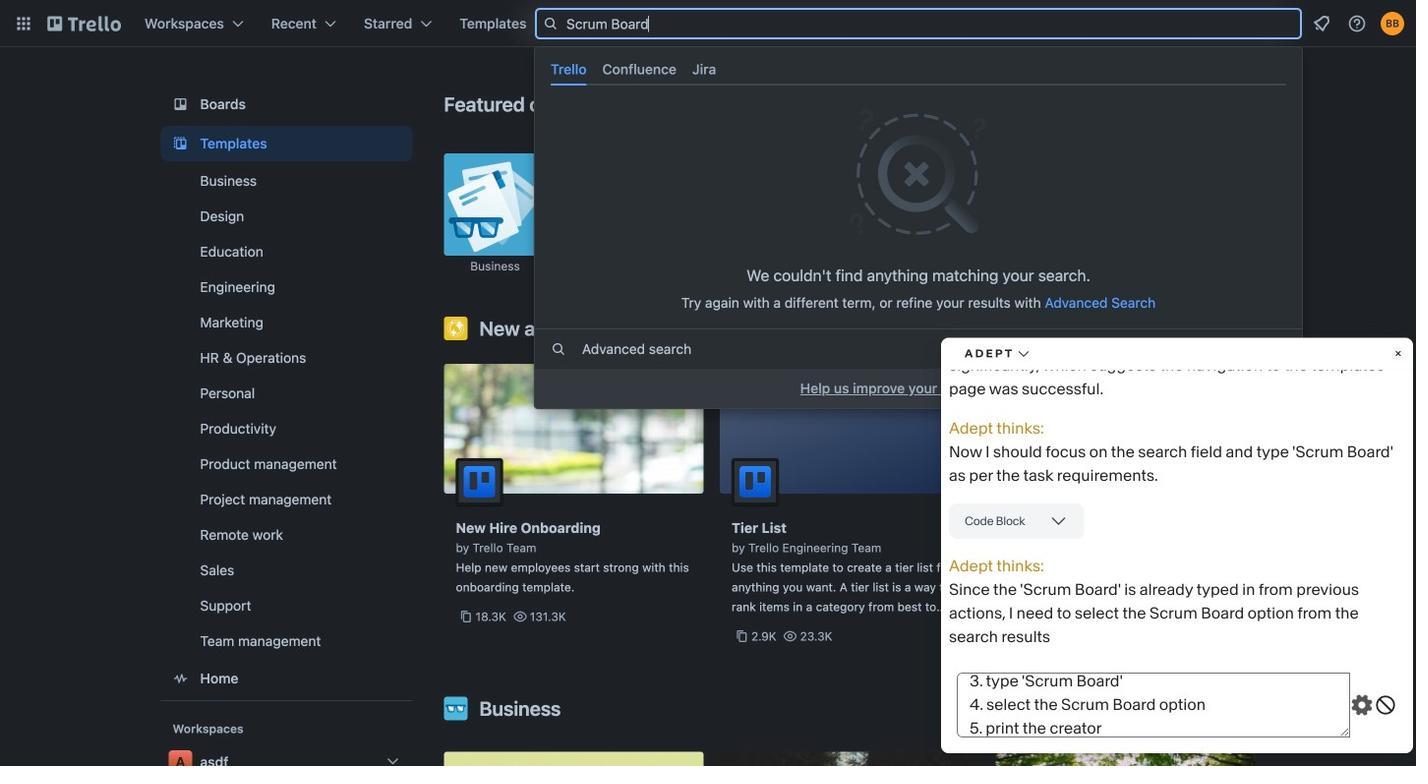 Task type: locate. For each thing, give the bounding box(es) containing it.
0 vertical spatial business icon image
[[444, 153, 546, 256]]

1 horizontal spatial trello team image
[[1008, 458, 1055, 506]]

0 notifications image
[[1310, 12, 1334, 35]]

search image
[[1114, 16, 1129, 31]]

template board image
[[169, 132, 192, 155]]

trello team image
[[456, 458, 503, 506], [1008, 458, 1055, 506]]

1 vertical spatial business icon image
[[444, 697, 468, 721]]

1 trello team image from the left
[[456, 458, 503, 506]]

business icon image
[[444, 153, 546, 256], [444, 697, 468, 721]]

home image
[[169, 667, 192, 691]]

0 horizontal spatial trello team image
[[456, 458, 503, 506]]

engineering icon image
[[798, 153, 901, 256]]

Search field
[[1106, 8, 1302, 39]]



Task type: describe. For each thing, give the bounding box(es) containing it.
board image
[[169, 92, 192, 116]]

bob builder (bobbuilder40) image
[[1381, 12, 1405, 35]]

open information menu image
[[1348, 14, 1367, 33]]

2 business icon image from the top
[[444, 697, 468, 721]]

marketing icon image
[[916, 153, 1019, 256]]

trello engineering team image
[[732, 458, 779, 506]]

primary element
[[0, 0, 1417, 47]]

back to home image
[[47, 8, 121, 39]]

1 business icon image from the top
[[444, 153, 546, 256]]

2 trello team image from the left
[[1008, 458, 1055, 506]]



Task type: vqa. For each thing, say whether or not it's contained in the screenshot.
Workspace navigation collapse icon
no



